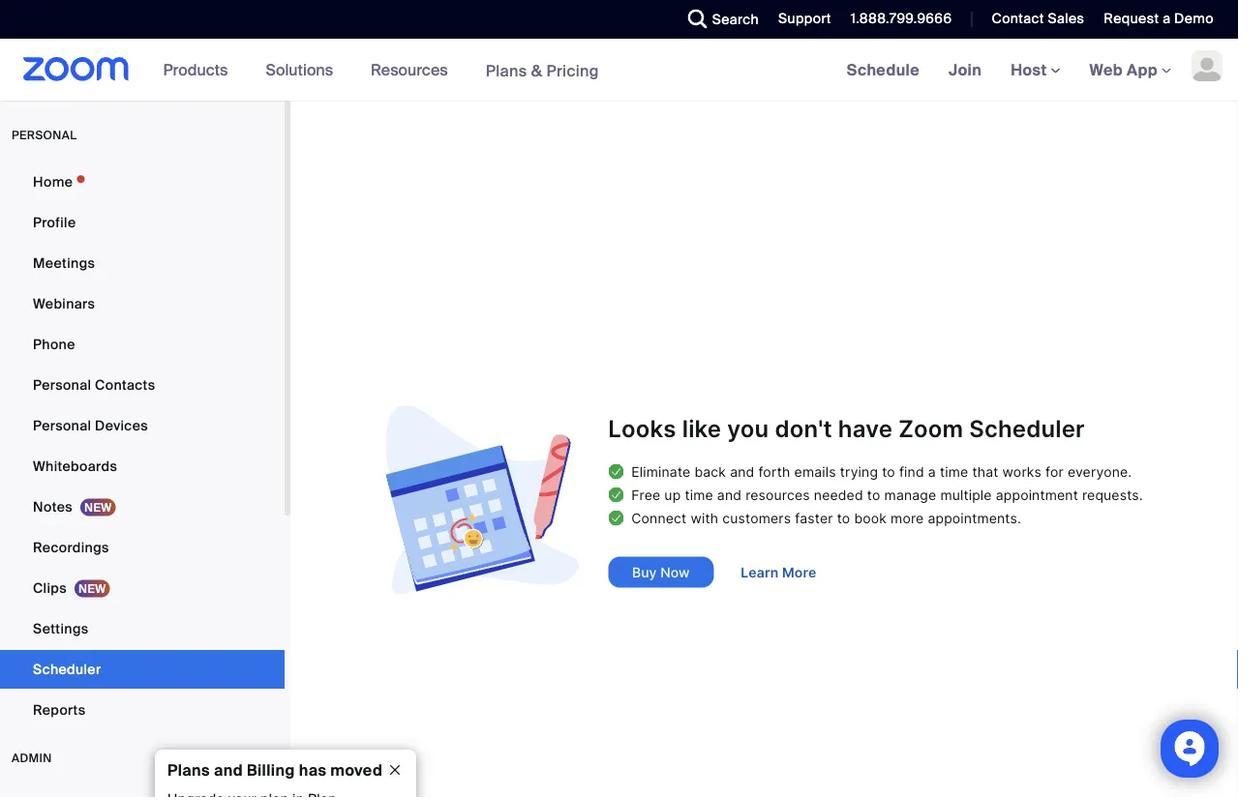 Task type: describe. For each thing, give the bounding box(es) containing it.
products button
[[163, 39, 237, 101]]

home link
[[0, 163, 285, 201]]

recordings
[[33, 539, 109, 557]]

1.888.799.9666 button up schedule link in the top right of the page
[[851, 10, 952, 28]]

request a demo
[[1104, 10, 1214, 28]]

contact sales
[[992, 10, 1085, 28]]

meetings
[[33, 254, 95, 272]]

zoom logo image
[[23, 57, 129, 81]]

settings
[[33, 620, 89, 638]]

notes
[[33, 498, 73, 516]]

1.888.799.9666
[[851, 10, 952, 28]]

close image
[[380, 762, 411, 780]]

host
[[1011, 60, 1051, 80]]

scheduler
[[33, 661, 101, 679]]

admin
[[12, 751, 52, 766]]

profile link
[[0, 203, 285, 242]]

contacts
[[95, 376, 155, 394]]

personal devices link
[[0, 407, 285, 445]]

settings link
[[0, 610, 285, 649]]

banner containing products
[[0, 39, 1238, 102]]

reports link
[[0, 691, 285, 730]]

meetings link
[[0, 244, 285, 283]]

web app
[[1090, 60, 1158, 80]]

plans and billing has moved
[[168, 761, 383, 781]]

app
[[1127, 60, 1158, 80]]

personal for personal devices
[[33, 417, 91, 435]]

meetings navigation
[[832, 39, 1238, 102]]

personal for personal contacts
[[33, 376, 91, 394]]

webinars link
[[0, 285, 285, 323]]

phone link
[[0, 325, 285, 364]]

solutions button
[[266, 39, 342, 101]]

notes link
[[0, 488, 285, 527]]

moved
[[331, 761, 383, 781]]

devices
[[95, 417, 148, 435]]



Task type: locate. For each thing, give the bounding box(es) containing it.
whiteboards link
[[0, 447, 285, 486]]

support
[[779, 10, 832, 28]]

personal menu menu
[[0, 163, 285, 732]]

plans & pricing
[[486, 60, 599, 81]]

reports
[[33, 702, 86, 719]]

resources
[[371, 60, 448, 80]]

host button
[[1011, 60, 1061, 80]]

plans & pricing link
[[486, 60, 599, 81], [486, 60, 599, 81]]

contact
[[992, 10, 1045, 28]]

clips link
[[0, 569, 285, 608]]

1 personal from the top
[[33, 376, 91, 394]]

webinars
[[33, 295, 95, 313]]

solutions
[[266, 60, 333, 80]]

personal inside personal devices link
[[33, 417, 91, 435]]

web app button
[[1090, 60, 1172, 80]]

whiteboards
[[33, 458, 117, 475]]

search
[[712, 10, 759, 28]]

personal up whiteboards
[[33, 417, 91, 435]]

1 vertical spatial personal
[[33, 417, 91, 435]]

1 horizontal spatial plans
[[486, 60, 527, 81]]

personal
[[33, 376, 91, 394], [33, 417, 91, 435]]

join
[[949, 60, 982, 80]]

2 personal from the top
[[33, 417, 91, 435]]

profile
[[33, 214, 76, 231]]

plans
[[486, 60, 527, 81], [168, 761, 210, 781]]

plans left &
[[486, 60, 527, 81]]

search button
[[674, 0, 764, 39]]

demo
[[1175, 10, 1214, 28]]

pricing
[[547, 60, 599, 81]]

personal
[[12, 128, 77, 143]]

&
[[531, 60, 543, 81]]

home
[[33, 173, 73, 191]]

request a demo link
[[1090, 0, 1238, 39], [1104, 10, 1214, 28]]

schedule link
[[832, 39, 934, 101]]

and
[[214, 761, 243, 781]]

1 vertical spatial plans
[[168, 761, 210, 781]]

a
[[1163, 10, 1171, 28]]

resources button
[[371, 39, 457, 101]]

has
[[299, 761, 327, 781]]

personal devices
[[33, 417, 148, 435]]

0 horizontal spatial plans
[[168, 761, 210, 781]]

1.888.799.9666 button
[[836, 0, 957, 39], [851, 10, 952, 28]]

0 vertical spatial personal
[[33, 376, 91, 394]]

schedule
[[847, 60, 920, 80]]

billing
[[247, 761, 295, 781]]

personal inside personal contacts link
[[33, 376, 91, 394]]

recordings link
[[0, 529, 285, 567]]

clips
[[33, 580, 67, 597]]

scheduler link
[[0, 651, 285, 689]]

0 vertical spatial plans
[[486, 60, 527, 81]]

1.888.799.9666 button up schedule
[[836, 0, 957, 39]]

profile picture image
[[1192, 50, 1223, 81]]

plans inside product information navigation
[[486, 60, 527, 81]]

phone
[[33, 336, 75, 353]]

plans left and
[[168, 761, 210, 781]]

personal down phone
[[33, 376, 91, 394]]

request
[[1104, 10, 1159, 28]]

banner
[[0, 39, 1238, 102]]

personal contacts
[[33, 376, 155, 394]]

web
[[1090, 60, 1123, 80]]

plans for plans and billing has moved
[[168, 761, 210, 781]]

contact sales link
[[977, 0, 1090, 39], [992, 10, 1085, 28]]

support link
[[764, 0, 836, 39], [779, 10, 832, 28]]

personal contacts link
[[0, 366, 285, 405]]

plans for plans & pricing
[[486, 60, 527, 81]]

sales
[[1048, 10, 1085, 28]]

products
[[163, 60, 228, 80]]

product information navigation
[[149, 39, 614, 102]]

join link
[[934, 39, 997, 101]]

menu item
[[0, 786, 285, 798]]



Task type: vqa. For each thing, say whether or not it's contained in the screenshot.
right icon associated with 2nd menu item from the top
no



